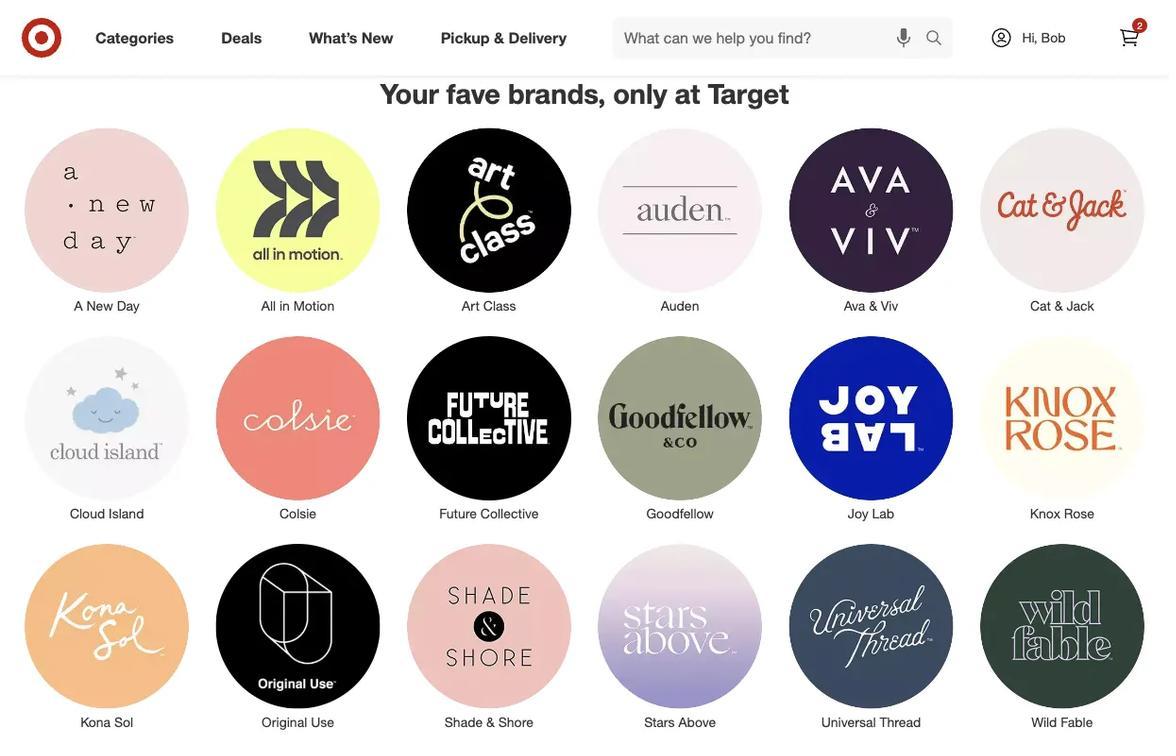 Task type: describe. For each thing, give the bounding box(es) containing it.
goodfellow
[[646, 505, 714, 522]]

jack
[[1067, 297, 1094, 314]]

& for shade
[[486, 713, 495, 730]]

categories link
[[79, 17, 198, 59]]

cloud island
[[70, 505, 144, 522]]

2
[[1137, 19, 1143, 31]]

categories
[[95, 28, 174, 47]]

hi, bob
[[1022, 29, 1066, 46]]

sol
[[114, 713, 133, 730]]

& for ava
[[869, 297, 877, 314]]

new for a
[[86, 297, 113, 314]]

What can we help you find? suggestions appear below search field
[[613, 17, 930, 59]]

future
[[439, 505, 477, 522]]

stars above link
[[585, 540, 776, 731]]

viv
[[881, 297, 899, 314]]

colsie link
[[202, 332, 394, 523]]

auden link
[[585, 124, 776, 315]]

future collective link
[[394, 332, 585, 523]]

pickup & delivery link
[[425, 17, 590, 59]]

& for cat
[[1055, 297, 1063, 314]]

& for pickup
[[494, 28, 504, 47]]

a new day
[[74, 297, 140, 314]]

knox rose
[[1030, 505, 1095, 522]]

search
[[917, 30, 963, 49]]

kona sol
[[80, 713, 133, 730]]

what's new link
[[293, 17, 417, 59]]

your fave brands, only at target
[[380, 77, 789, 110]]

cat & jack
[[1031, 297, 1094, 314]]

colsie
[[280, 505, 316, 522]]

what's new
[[309, 28, 394, 47]]

island
[[109, 505, 144, 522]]

use
[[311, 713, 334, 730]]

fave
[[447, 77, 501, 110]]

shade & shore
[[445, 713, 534, 730]]

shade & shore link
[[394, 540, 585, 731]]

art
[[462, 297, 480, 314]]

lab
[[872, 505, 895, 522]]

stars
[[644, 713, 675, 730]]

day
[[117, 297, 140, 314]]

search button
[[917, 17, 963, 62]]

art class
[[462, 297, 516, 314]]

class
[[483, 297, 516, 314]]

thread
[[880, 713, 921, 730]]

cloud island link
[[11, 332, 202, 523]]

universal
[[822, 713, 876, 730]]

brands,
[[508, 77, 606, 110]]

stars above
[[644, 713, 716, 730]]

joy lab
[[848, 505, 895, 522]]

joy lab link
[[776, 332, 967, 523]]

pickup
[[441, 28, 490, 47]]

delivery
[[509, 28, 567, 47]]



Task type: locate. For each thing, give the bounding box(es) containing it.
kona sol link
[[11, 540, 202, 731]]

fable
[[1061, 713, 1093, 730]]

0 vertical spatial new
[[362, 28, 394, 47]]

new inside "link"
[[86, 297, 113, 314]]

knox rose link
[[967, 332, 1158, 523]]

0 horizontal spatial new
[[86, 297, 113, 314]]

ava & viv
[[844, 297, 899, 314]]

1 vertical spatial new
[[86, 297, 113, 314]]

universal thread
[[822, 713, 921, 730]]

hi,
[[1022, 29, 1038, 46]]

auden
[[661, 297, 699, 314]]

pickup & delivery
[[441, 28, 567, 47]]

cat & jack link
[[967, 124, 1158, 315]]

2 link
[[1109, 17, 1151, 59]]

wild fable
[[1032, 713, 1093, 730]]

what's
[[309, 28, 357, 47]]

kona
[[80, 713, 111, 730]]

original use
[[262, 713, 334, 730]]

in
[[280, 297, 290, 314]]

your
[[380, 77, 439, 110]]

original
[[262, 713, 307, 730]]

all
[[261, 297, 276, 314]]

art class link
[[394, 124, 585, 315]]

1 horizontal spatial new
[[362, 28, 394, 47]]

ava & viv link
[[776, 124, 967, 315]]

shade
[[445, 713, 483, 730]]

rose
[[1064, 505, 1095, 522]]

all in motion
[[261, 297, 335, 314]]

new right a
[[86, 297, 113, 314]]

new right what's
[[362, 28, 394, 47]]

goodfellow link
[[585, 332, 776, 523]]

future collective
[[439, 505, 539, 522]]

deals link
[[205, 17, 286, 59]]

joy
[[848, 505, 869, 522]]

knox
[[1030, 505, 1061, 522]]

above
[[679, 713, 716, 730]]

motion
[[294, 297, 335, 314]]

cloud
[[70, 505, 105, 522]]

bob
[[1042, 29, 1066, 46]]

target
[[708, 77, 789, 110]]

original use link
[[202, 540, 394, 731]]

new for what's
[[362, 28, 394, 47]]

& left viv
[[869, 297, 877, 314]]

ava
[[844, 297, 865, 314]]

a
[[74, 297, 83, 314]]

collective
[[481, 505, 539, 522]]

all in motion link
[[202, 124, 394, 315]]

&
[[494, 28, 504, 47], [869, 297, 877, 314], [1055, 297, 1063, 314], [486, 713, 495, 730]]

& left shore at the bottom left
[[486, 713, 495, 730]]

at
[[675, 77, 700, 110]]

& inside "link"
[[1055, 297, 1063, 314]]

deals
[[221, 28, 262, 47]]

wild
[[1032, 713, 1057, 730]]

shore
[[499, 713, 534, 730]]

wild fable link
[[967, 540, 1158, 731]]

cat
[[1031, 297, 1051, 314]]

universal thread link
[[776, 540, 967, 731]]

new
[[362, 28, 394, 47], [86, 297, 113, 314]]

a new day link
[[11, 124, 202, 315]]

& right pickup
[[494, 28, 504, 47]]

only
[[613, 77, 667, 110]]

& right cat
[[1055, 297, 1063, 314]]



Task type: vqa. For each thing, say whether or not it's contained in the screenshot.
modeling at the bottom of the page
no



